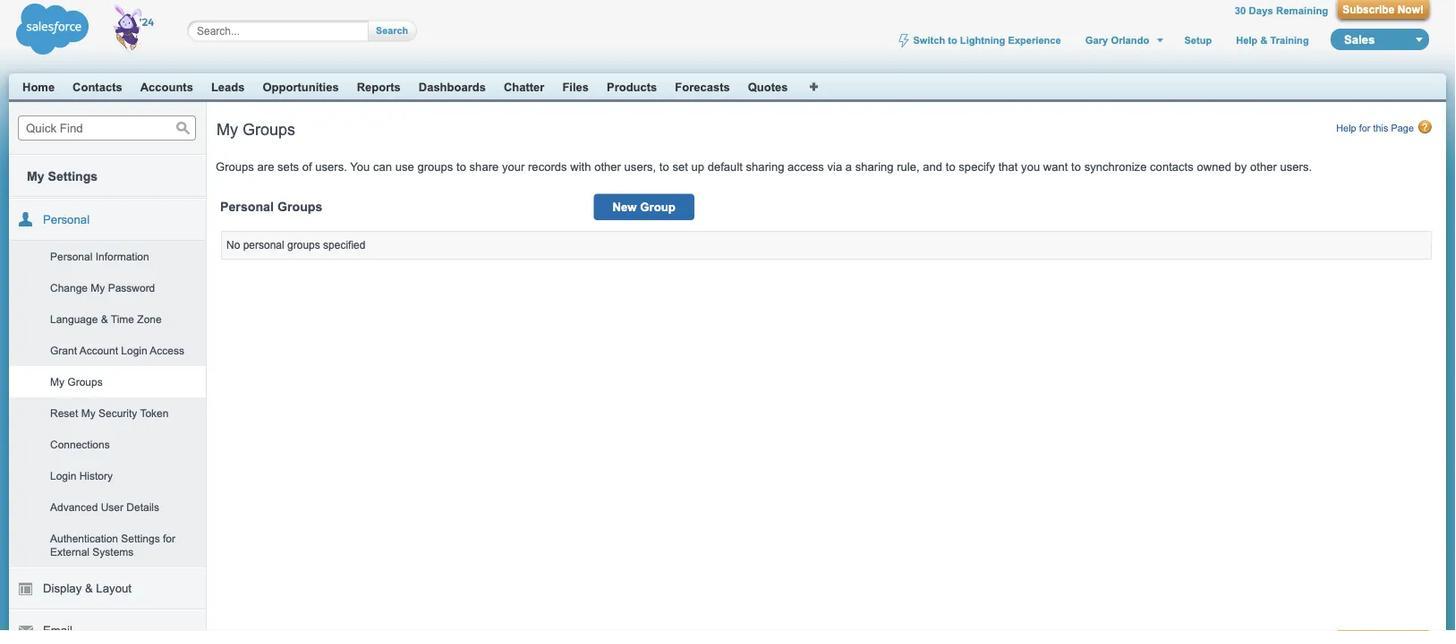 Task type: locate. For each thing, give the bounding box(es) containing it.
settings inside authentication settings for external systems
[[121, 532, 160, 544]]

0 vertical spatial settings
[[48, 169, 98, 183]]

Search... text field
[[197, 24, 351, 38]]

other right by
[[1250, 160, 1277, 174]]

1 vertical spatial my groups
[[50, 375, 103, 388]]

1 horizontal spatial for
[[1359, 123, 1371, 134]]

settings for authentication
[[121, 532, 160, 544]]

my groups up "are"
[[217, 120, 295, 138]]

advanced user details
[[50, 501, 159, 513]]

0 vertical spatial groups
[[417, 160, 453, 174]]

my down the grant
[[50, 375, 64, 388]]

personal down the my settings
[[43, 213, 90, 226]]

&
[[1261, 34, 1268, 46], [101, 313, 108, 325], [85, 582, 93, 595]]

records
[[528, 160, 567, 174]]

1 vertical spatial &
[[101, 313, 108, 325]]

use
[[395, 160, 414, 174]]

0 horizontal spatial for
[[163, 532, 175, 544]]

help
[[1236, 34, 1258, 46], [1336, 123, 1357, 134]]

password
[[108, 281, 155, 294]]

user
[[101, 501, 123, 513]]

help for this page link
[[1336, 120, 1433, 134]]

personal for personal groups
[[220, 200, 274, 214]]

you
[[1021, 160, 1040, 174]]

1 vertical spatial for
[[163, 532, 175, 544]]

0 horizontal spatial sharing
[[746, 160, 784, 174]]

groups right the use at the top left of page
[[417, 160, 453, 174]]

0 horizontal spatial login
[[50, 469, 76, 482]]

time
[[111, 313, 134, 325]]

switch to lightning experience
[[913, 34, 1061, 46]]

your
[[502, 160, 525, 174]]

0 horizontal spatial settings
[[48, 169, 98, 183]]

2 users. from the left
[[1280, 160, 1312, 174]]

0 horizontal spatial help
[[1236, 34, 1258, 46]]

change my password link
[[9, 272, 206, 303]]

help & training
[[1236, 34, 1309, 46]]

details
[[126, 501, 159, 513]]

contacts
[[73, 80, 122, 94]]

owned
[[1197, 160, 1232, 174]]

30
[[1235, 5, 1246, 16]]

1 horizontal spatial settings
[[121, 532, 160, 544]]

users. right the of
[[315, 160, 347, 174]]

token
[[140, 407, 169, 419]]

my groups
[[217, 120, 295, 138], [50, 375, 103, 388]]

& left training
[[1261, 34, 1268, 46]]

my groups up reset
[[50, 375, 103, 388]]

to left set
[[660, 160, 669, 174]]

0 horizontal spatial users.
[[315, 160, 347, 174]]

0 horizontal spatial &
[[85, 582, 93, 595]]

sharing right default
[[746, 160, 784, 174]]

2 vertical spatial &
[[85, 582, 93, 595]]

help for this page
[[1336, 123, 1414, 134]]

1 horizontal spatial help
[[1336, 123, 1357, 134]]

0 vertical spatial &
[[1261, 34, 1268, 46]]

connections
[[50, 438, 110, 450]]

switch
[[913, 34, 945, 46]]

& left the layout
[[85, 582, 93, 595]]

reports link
[[357, 80, 401, 94]]

display & layout link
[[9, 567, 206, 610]]

groups left "are"
[[216, 160, 254, 174]]

1 horizontal spatial &
[[101, 313, 108, 325]]

systems
[[92, 546, 134, 558]]

login
[[121, 344, 147, 356], [50, 469, 76, 482]]

1 horizontal spatial sharing
[[855, 160, 894, 174]]

& for training
[[1261, 34, 1268, 46]]

no
[[226, 239, 240, 251]]

0 vertical spatial for
[[1359, 123, 1371, 134]]

1 vertical spatial help
[[1336, 123, 1357, 134]]

login left access
[[121, 344, 147, 356]]

personal link
[[9, 199, 206, 241]]

access
[[788, 160, 824, 174]]

a
[[846, 160, 852, 174]]

setup
[[1185, 34, 1212, 46]]

accounts link
[[140, 80, 193, 94]]

login left history
[[50, 469, 76, 482]]

1 vertical spatial settings
[[121, 532, 160, 544]]

groups are sets of users. you can use groups to share your records with other users, to set up default sharing access via a sharing rule, and to specify that you want to synchronize contacts owned by other users.
[[216, 160, 1312, 174]]

personal up change
[[50, 250, 92, 262]]

help down 30
[[1236, 34, 1258, 46]]

1 horizontal spatial groups
[[417, 160, 453, 174]]

2 horizontal spatial &
[[1261, 34, 1268, 46]]

reset
[[50, 407, 78, 419]]

settings up systems
[[121, 532, 160, 544]]

language & time zone
[[50, 313, 162, 325]]

users.
[[315, 160, 347, 174], [1280, 160, 1312, 174]]

1 horizontal spatial my groups
[[217, 120, 295, 138]]

help & training link
[[1234, 34, 1311, 46]]

2 sharing from the left
[[855, 160, 894, 174]]

& for time
[[101, 313, 108, 325]]

share
[[470, 160, 499, 174]]

personal for personal information
[[50, 250, 92, 262]]

0 horizontal spatial my groups
[[50, 375, 103, 388]]

help left this
[[1336, 123, 1357, 134]]

reports
[[357, 80, 401, 94]]

None button
[[1337, 0, 1429, 19], [369, 20, 408, 42], [594, 194, 694, 220], [1337, 0, 1429, 19], [369, 20, 408, 42], [594, 194, 694, 220]]

want
[[1043, 160, 1068, 174]]

leads
[[211, 80, 245, 94]]

advanced user details link
[[9, 491, 206, 523]]

users. right by
[[1280, 160, 1312, 174]]

& left time
[[101, 313, 108, 325]]

opportunities link
[[263, 80, 339, 94]]

sales
[[1344, 33, 1375, 46]]

grant account login access
[[50, 344, 184, 356]]

to right and
[[946, 160, 956, 174]]

account
[[79, 344, 118, 356]]

with
[[570, 160, 591, 174]]

0 horizontal spatial other
[[594, 160, 621, 174]]

change my password
[[50, 281, 155, 294]]

1 horizontal spatial other
[[1250, 160, 1277, 174]]

1 horizontal spatial users.
[[1280, 160, 1312, 174]]

sharing right "a"
[[855, 160, 894, 174]]

settings up the personal link
[[48, 169, 98, 183]]

chatter
[[504, 80, 545, 94]]

groups
[[417, 160, 453, 174], [287, 239, 320, 251]]

setup link
[[1183, 34, 1214, 46]]

0 horizontal spatial groups
[[287, 239, 320, 251]]

& for layout
[[85, 582, 93, 595]]

access
[[150, 344, 184, 356]]

0 vertical spatial login
[[121, 344, 147, 356]]

personal up no
[[220, 200, 274, 214]]

0 vertical spatial help
[[1236, 34, 1258, 46]]

chatter link
[[504, 80, 545, 94]]

my right change
[[91, 281, 105, 294]]

groups up 'no personal groups specified'
[[277, 200, 323, 214]]

language & time zone link
[[9, 303, 206, 335]]

groups right personal
[[287, 239, 320, 251]]

for inside authentication settings for external systems
[[163, 532, 175, 544]]

settings
[[48, 169, 98, 183], [121, 532, 160, 544]]

can
[[373, 160, 392, 174]]

language
[[50, 313, 98, 325]]

files
[[562, 80, 589, 94]]

my
[[217, 120, 238, 138], [27, 169, 44, 183], [91, 281, 105, 294], [50, 375, 64, 388], [81, 407, 95, 419]]

Quick Find text field
[[18, 115, 196, 141]]

other
[[594, 160, 621, 174], [1250, 160, 1277, 174]]

other right the with
[[594, 160, 621, 174]]



Task type: vqa. For each thing, say whether or not it's contained in the screenshot.
salesforce.com,
no



Task type: describe. For each thing, give the bounding box(es) containing it.
of
[[302, 160, 312, 174]]

1 vertical spatial groups
[[287, 239, 320, 251]]

security
[[98, 407, 137, 419]]

lightning
[[960, 34, 1005, 46]]

grant account login access link
[[9, 335, 206, 366]]

users,
[[624, 160, 656, 174]]

my groups inside my groups link
[[50, 375, 103, 388]]

experience
[[1008, 34, 1061, 46]]

display
[[43, 582, 82, 595]]

gary orlando
[[1085, 34, 1150, 46]]

products link
[[607, 80, 657, 94]]

switch to lightning experience link
[[896, 34, 1063, 48]]

0 vertical spatial my groups
[[217, 120, 295, 138]]

files link
[[562, 80, 589, 94]]

layout
[[96, 582, 132, 595]]

training
[[1270, 34, 1309, 46]]

personal for personal
[[43, 213, 90, 226]]

reset my security token
[[50, 407, 169, 419]]

1 sharing from the left
[[746, 160, 784, 174]]

forecasts link
[[675, 80, 730, 94]]

days
[[1249, 5, 1274, 16]]

reset my security token link
[[9, 397, 206, 429]]

help for help & training
[[1236, 34, 1258, 46]]

that
[[999, 160, 1018, 174]]

accounts
[[140, 80, 193, 94]]

advanced
[[50, 501, 98, 513]]

rule,
[[897, 160, 920, 174]]

home
[[22, 80, 55, 94]]

contacts link
[[73, 80, 122, 94]]

and
[[923, 160, 943, 174]]

are
[[257, 160, 274, 174]]

leads link
[[211, 80, 245, 94]]

my right reset
[[81, 407, 95, 419]]

quotes link
[[748, 80, 788, 94]]

products
[[607, 80, 657, 94]]

groups up "are"
[[243, 120, 295, 138]]

my groups link
[[9, 366, 206, 397]]

personal information
[[50, 250, 149, 262]]

this
[[1373, 123, 1389, 134]]

forecasts
[[675, 80, 730, 94]]

to right the want
[[1071, 160, 1081, 174]]

external
[[50, 546, 89, 558]]

default
[[708, 160, 743, 174]]

grant
[[50, 344, 77, 356]]

my settings link
[[9, 156, 206, 196]]

contacts
[[1150, 160, 1194, 174]]

zone
[[137, 313, 162, 325]]

to left share
[[456, 160, 466, 174]]

authentication settings for external systems
[[50, 532, 175, 558]]

login history
[[50, 469, 113, 482]]

gary
[[1085, 34, 1108, 46]]

my up the personal link
[[27, 169, 44, 183]]

1 users. from the left
[[315, 160, 347, 174]]

help for help for this page
[[1336, 123, 1357, 134]]

synchronize
[[1084, 160, 1147, 174]]

specify
[[959, 160, 995, 174]]

to right switch
[[948, 34, 957, 46]]

via
[[827, 160, 842, 174]]

groups down account
[[67, 375, 103, 388]]

1 horizontal spatial login
[[121, 344, 147, 356]]

salesforce.com image
[[12, 0, 168, 58]]

my down leads 'link'
[[217, 120, 238, 138]]

personal information link
[[9, 241, 206, 272]]

1 vertical spatial login
[[50, 469, 76, 482]]

settings for my
[[48, 169, 98, 183]]

authentication settings for external systems link
[[9, 523, 206, 567]]

orlando
[[1111, 34, 1150, 46]]

30 days remaining link
[[1235, 5, 1329, 16]]

history
[[79, 469, 113, 482]]

dashboards link
[[419, 80, 486, 94]]

home link
[[22, 80, 55, 94]]

connections link
[[9, 429, 206, 460]]

my settings
[[27, 169, 98, 183]]

no personal groups specified
[[226, 239, 366, 251]]

change
[[50, 281, 88, 294]]

information
[[95, 250, 149, 262]]

2 other from the left
[[1250, 160, 1277, 174]]

page
[[1391, 123, 1414, 134]]

set
[[673, 160, 688, 174]]

all tabs image
[[809, 80, 820, 91]]

display & layout
[[43, 582, 132, 595]]

personal groups
[[220, 200, 323, 214]]

quotes
[[748, 80, 788, 94]]

opportunities
[[263, 80, 339, 94]]

1 other from the left
[[594, 160, 621, 174]]

remaining
[[1276, 5, 1329, 16]]

login history link
[[9, 460, 206, 491]]

up
[[691, 160, 704, 174]]



